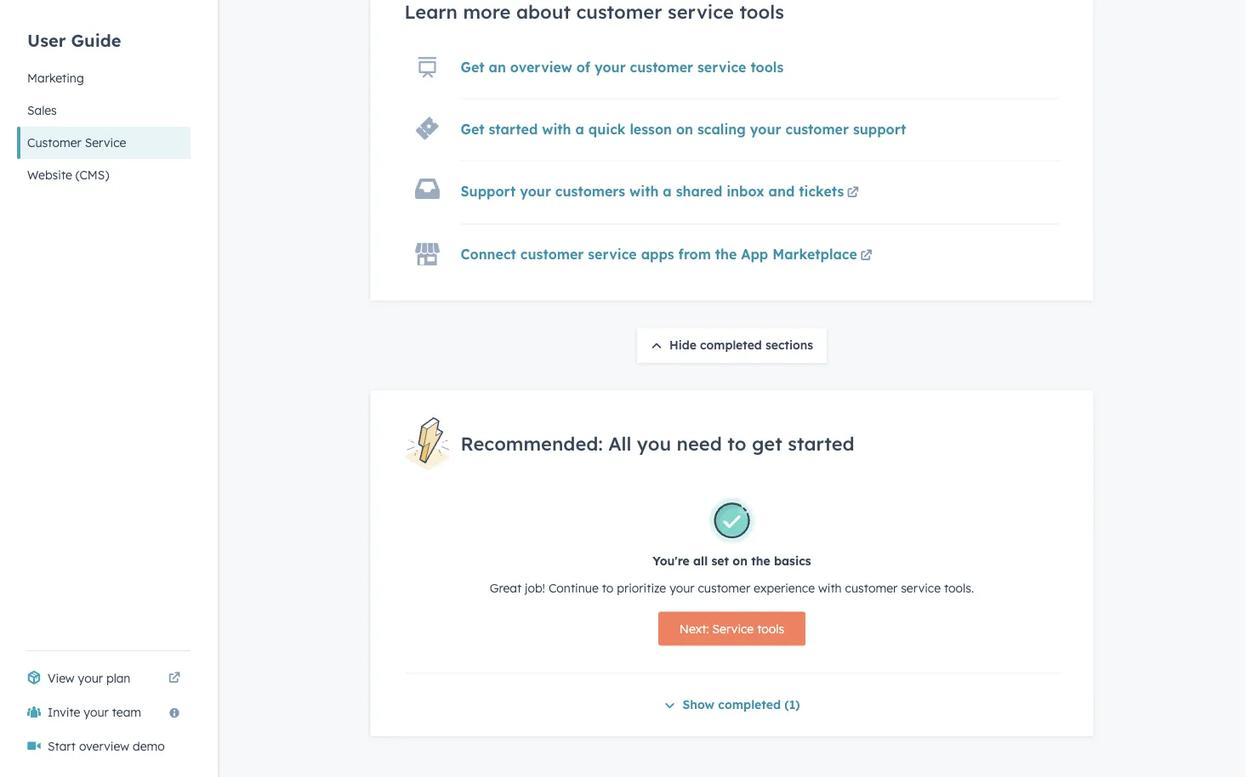Task type: vqa. For each thing, say whether or not it's contained in the screenshot.
tickets
yes



Task type: locate. For each thing, give the bounding box(es) containing it.
0 vertical spatial get
[[461, 58, 485, 75]]

2 vertical spatial with
[[818, 581, 842, 596]]

service down sales button
[[85, 135, 126, 150]]

completed for show
[[718, 697, 781, 712]]

1 vertical spatial link opens in a new window image
[[168, 669, 180, 689]]

customer
[[630, 58, 693, 75], [786, 120, 849, 137], [520, 246, 584, 263], [698, 581, 750, 596], [845, 581, 898, 596]]

1 vertical spatial service
[[713, 622, 754, 637]]

0 horizontal spatial service
[[588, 246, 637, 263]]

with right experience
[[818, 581, 842, 596]]

the left basics
[[751, 554, 770, 568]]

0 vertical spatial the
[[715, 246, 737, 263]]

get
[[461, 58, 485, 75], [461, 120, 485, 137]]

your left team
[[84, 705, 109, 720]]

recommended:
[[461, 432, 603, 456]]

1 vertical spatial with
[[630, 182, 659, 199]]

tools inside button
[[757, 622, 784, 637]]

tools
[[751, 58, 784, 75], [757, 622, 784, 637]]

1 horizontal spatial overview
[[510, 58, 573, 75]]

show completed (1)
[[683, 697, 800, 712]]

0 horizontal spatial started
[[489, 120, 538, 137]]

link opens in a new window image inside the support your customers with a shared inbox and tickets link
[[847, 183, 859, 203]]

link opens in a new window image right tickets at the right top
[[847, 187, 859, 199]]

on
[[676, 120, 693, 137], [733, 554, 748, 568]]

service up scaling
[[698, 58, 746, 75]]

the left the app
[[715, 246, 737, 263]]

1 horizontal spatial service
[[698, 58, 746, 75]]

1 vertical spatial get
[[461, 120, 485, 137]]

started
[[489, 120, 538, 137], [788, 432, 855, 456]]

on right lesson
[[676, 120, 693, 137]]

completed inside show completed (1) button
[[718, 697, 781, 712]]

the
[[715, 246, 737, 263], [751, 554, 770, 568]]

continue
[[549, 581, 599, 596]]

0 horizontal spatial service
[[85, 135, 126, 150]]

app
[[741, 246, 768, 263]]

start overview demo link
[[17, 730, 191, 764]]

tickets
[[799, 182, 844, 199]]

next: service tools
[[680, 622, 784, 637]]

overview
[[510, 58, 573, 75], [79, 739, 129, 754]]

link opens in a new window image
[[847, 187, 859, 199], [168, 669, 180, 689]]

from
[[679, 246, 711, 263]]

0 vertical spatial to
[[728, 432, 746, 456]]

with left quick
[[542, 120, 571, 137]]

support your customers with a shared inbox and tickets
[[461, 182, 844, 199]]

quick
[[589, 120, 626, 137]]

2 horizontal spatial service
[[901, 581, 941, 596]]

apps
[[641, 246, 674, 263]]

1 horizontal spatial on
[[733, 554, 748, 568]]

service inside user guide views element
[[85, 135, 126, 150]]

1 horizontal spatial the
[[751, 554, 770, 568]]

your down the you're
[[670, 581, 695, 596]]

0 vertical spatial with
[[542, 120, 571, 137]]

get an overview of your customer service tools button
[[461, 58, 784, 75]]

2 get from the top
[[461, 120, 485, 137]]

service right next: at the bottom
[[713, 622, 754, 637]]

show
[[683, 697, 715, 712]]

user
[[27, 29, 66, 51]]

0 vertical spatial overview
[[510, 58, 573, 75]]

1 vertical spatial the
[[751, 554, 770, 568]]

sections
[[766, 337, 813, 352]]

0 vertical spatial link opens in a new window image
[[847, 187, 859, 199]]

service
[[85, 135, 126, 150], [713, 622, 754, 637]]

0 vertical spatial completed
[[700, 337, 762, 352]]

0 horizontal spatial link opens in a new window image
[[168, 669, 180, 689]]

1 vertical spatial on
[[733, 554, 748, 568]]

a left shared
[[663, 182, 672, 199]]

shared
[[676, 182, 723, 199]]

get left an
[[461, 58, 485, 75]]

started right get at the right bottom
[[788, 432, 855, 456]]

start
[[48, 739, 76, 754]]

sales button
[[17, 94, 191, 127]]

with right customers
[[630, 182, 659, 199]]

hide
[[669, 337, 697, 352]]

completed
[[700, 337, 762, 352], [718, 697, 781, 712]]

your right 'of'
[[595, 58, 626, 75]]

1 vertical spatial to
[[602, 581, 614, 596]]

service for customer
[[85, 135, 126, 150]]

marketing
[[27, 71, 84, 85]]

next:
[[680, 622, 709, 637]]

service for next:
[[713, 622, 754, 637]]

view your plan
[[48, 671, 130, 686]]

service left apps
[[588, 246, 637, 263]]

link opens in a new window image
[[847, 183, 859, 203], [860, 246, 872, 267], [860, 250, 872, 262], [168, 673, 180, 685]]

1 get from the top
[[461, 58, 485, 75]]

invite
[[48, 705, 80, 720]]

0 horizontal spatial with
[[542, 120, 571, 137]]

customer inside "link"
[[520, 246, 584, 263]]

0 vertical spatial a
[[575, 120, 584, 137]]

tools.
[[944, 581, 974, 596]]

link opens in a new window image right the plan
[[168, 669, 180, 689]]

with
[[542, 120, 571, 137], [630, 182, 659, 199], [818, 581, 842, 596]]

show completed (1) button
[[664, 695, 800, 716]]

service left tools.
[[901, 581, 941, 596]]

0 horizontal spatial the
[[715, 246, 737, 263]]

1 horizontal spatial link opens in a new window image
[[847, 187, 859, 199]]

to left get at the right bottom
[[728, 432, 746, 456]]

completed inside hide completed sections button
[[700, 337, 762, 352]]

your right the support
[[520, 182, 551, 199]]

to left prioritize
[[602, 581, 614, 596]]

great
[[490, 581, 522, 596]]

1 vertical spatial service
[[588, 246, 637, 263]]

get an overview of your customer service tools
[[461, 58, 784, 75]]

the inside connect customer service apps from the app marketplace "link"
[[715, 246, 737, 263]]

your
[[595, 58, 626, 75], [750, 120, 781, 137], [520, 182, 551, 199], [670, 581, 695, 596], [78, 671, 103, 686], [84, 705, 109, 720]]

0 horizontal spatial on
[[676, 120, 693, 137]]

0 vertical spatial service
[[85, 135, 126, 150]]

completed left "(1)"
[[718, 697, 781, 712]]

1 vertical spatial overview
[[79, 739, 129, 754]]

you
[[637, 432, 671, 456]]

get up the support
[[461, 120, 485, 137]]

recommended: all you need to get started
[[461, 432, 855, 456]]

prioritize
[[617, 581, 666, 596]]

completed right hide
[[700, 337, 762, 352]]

a left quick
[[575, 120, 584, 137]]

0 vertical spatial tools
[[751, 58, 784, 75]]

view
[[48, 671, 75, 686]]

overview down invite your team button
[[79, 739, 129, 754]]

service
[[698, 58, 746, 75], [588, 246, 637, 263], [901, 581, 941, 596]]

started down an
[[489, 120, 538, 137]]

1 horizontal spatial service
[[713, 622, 754, 637]]

to
[[728, 432, 746, 456], [602, 581, 614, 596]]

overview left 'of'
[[510, 58, 573, 75]]

get started with a quick lesson on scaling your customer support
[[461, 120, 906, 137]]

a
[[575, 120, 584, 137], [663, 182, 672, 199]]

1 vertical spatial started
[[788, 432, 855, 456]]

connect customer service apps from the app marketplace
[[461, 246, 857, 263]]

1 vertical spatial completed
[[718, 697, 781, 712]]

1 vertical spatial tools
[[757, 622, 784, 637]]

on right set
[[733, 554, 748, 568]]

1 horizontal spatial a
[[663, 182, 672, 199]]

lesson
[[630, 120, 672, 137]]



Task type: describe. For each thing, give the bounding box(es) containing it.
(cms)
[[76, 168, 109, 182]]

customer service button
[[17, 127, 191, 159]]

support your customers with a shared inbox and tickets link
[[461, 182, 862, 203]]

(1)
[[785, 697, 800, 712]]

service inside "link"
[[588, 246, 637, 263]]

your left the plan
[[78, 671, 103, 686]]

user guide views element
[[17, 0, 191, 191]]

demo
[[133, 739, 165, 754]]

support
[[853, 120, 906, 137]]

customer service
[[27, 135, 126, 150]]

you're all set on the basics
[[653, 554, 811, 568]]

an
[[489, 58, 506, 75]]

and
[[769, 182, 795, 199]]

hide completed sections
[[669, 337, 813, 352]]

customers
[[555, 182, 625, 199]]

get for get started with a quick lesson on scaling your customer support
[[461, 120, 485, 137]]

scaling
[[698, 120, 746, 137]]

team
[[112, 705, 141, 720]]

connect customer service apps from the app marketplace link
[[461, 246, 875, 267]]

support
[[461, 182, 516, 199]]

you're
[[653, 554, 690, 568]]

hide completed sections button
[[637, 328, 827, 363]]

your right scaling
[[750, 120, 781, 137]]

0 horizontal spatial overview
[[79, 739, 129, 754]]

website (cms) button
[[17, 159, 191, 191]]

0 vertical spatial on
[[676, 120, 693, 137]]

job!
[[525, 581, 545, 596]]

experience
[[754, 581, 815, 596]]

sales
[[27, 103, 57, 118]]

1 horizontal spatial to
[[728, 432, 746, 456]]

get started with a quick lesson on scaling your customer support link
[[461, 120, 906, 137]]

of
[[577, 58, 590, 75]]

link opens in a new window image inside view your plan link
[[168, 673, 180, 685]]

basics
[[774, 554, 811, 568]]

all
[[693, 554, 708, 568]]

0 vertical spatial service
[[698, 58, 746, 75]]

completed for hide
[[700, 337, 762, 352]]

set
[[712, 554, 729, 568]]

0 horizontal spatial a
[[575, 120, 584, 137]]

inbox
[[727, 182, 765, 199]]

get for get an overview of your customer service tools
[[461, 58, 485, 75]]

1 vertical spatial a
[[663, 182, 672, 199]]

invite your team button
[[17, 696, 191, 730]]

website (cms)
[[27, 168, 109, 182]]

marketing button
[[17, 62, 191, 94]]

get
[[752, 432, 783, 456]]

2 vertical spatial service
[[901, 581, 941, 596]]

marketplace
[[773, 246, 857, 263]]

connect
[[461, 246, 516, 263]]

start overview demo
[[48, 739, 165, 754]]

link opens in a new window image inside view your plan link
[[168, 669, 180, 689]]

great job! continue to prioritize your customer experience with customer service tools.
[[490, 581, 974, 596]]

1 horizontal spatial with
[[630, 182, 659, 199]]

website
[[27, 168, 72, 182]]

guide
[[71, 29, 121, 51]]

1 horizontal spatial started
[[788, 432, 855, 456]]

link opens in a new window image inside the support your customers with a shared inbox and tickets link
[[847, 187, 859, 199]]

0 vertical spatial started
[[489, 120, 538, 137]]

next: service tools button
[[658, 612, 806, 646]]

plan
[[106, 671, 130, 686]]

2 horizontal spatial with
[[818, 581, 842, 596]]

your inside button
[[84, 705, 109, 720]]

customer
[[27, 135, 81, 150]]

invite your team
[[48, 705, 141, 720]]

need
[[677, 432, 722, 456]]

0 horizontal spatial to
[[602, 581, 614, 596]]

user guide
[[27, 29, 121, 51]]

all
[[608, 432, 632, 456]]

view your plan link
[[17, 662, 191, 696]]



